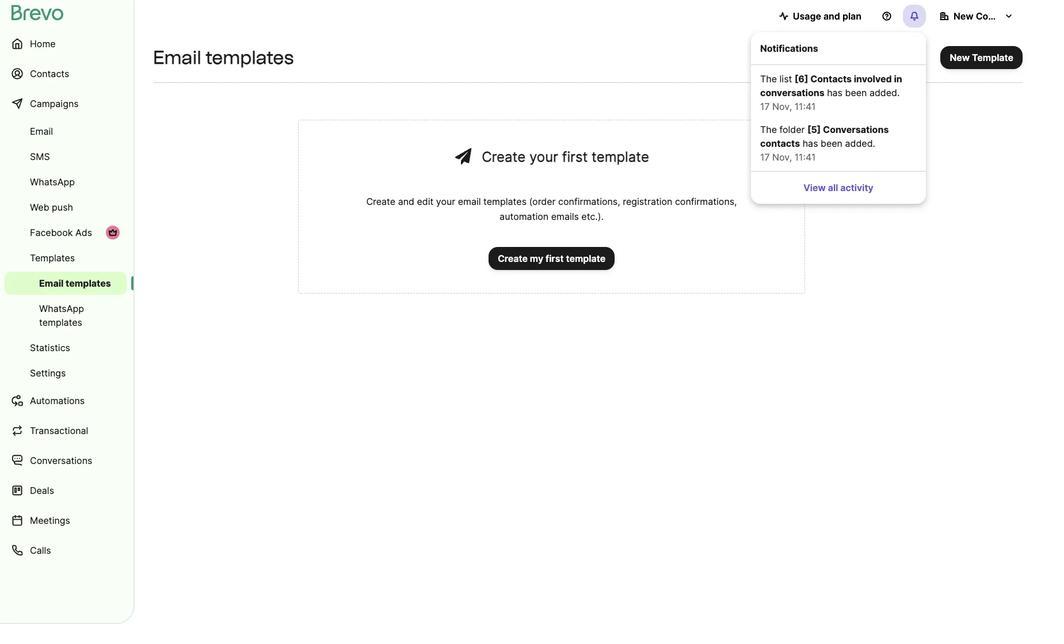 Task type: locate. For each thing, give the bounding box(es) containing it.
statistics link
[[5, 336, 127, 359]]

11:41 down the conversations
[[795, 101, 816, 112]]

has for contacts
[[803, 138, 818, 149]]

whatsapp for whatsapp templates
[[39, 303, 84, 314]]

settings link
[[5, 362, 127, 385]]

web
[[30, 202, 49, 213]]

conversations link
[[5, 447, 127, 474]]

automation
[[500, 211, 549, 222]]

first right my
[[546, 253, 564, 264]]

automations
[[30, 395, 85, 406]]

email
[[153, 47, 201, 69], [30, 126, 53, 137], [39, 278, 64, 289]]

[6]
[[795, 73, 809, 85]]

conversations down transactional
[[30, 455, 92, 466]]

1 vertical spatial been
[[821, 138, 843, 149]]

1 vertical spatial first
[[546, 253, 564, 264]]

1 vertical spatial create
[[366, 196, 396, 207]]

been down involved
[[845, 87, 867, 98]]

and for usage
[[824, 10, 841, 22]]

1 horizontal spatial been
[[845, 87, 867, 98]]

settings
[[30, 367, 66, 379]]

template
[[972, 52, 1014, 63]]

11:41
[[795, 101, 816, 112], [795, 151, 816, 163]]

new left template
[[950, 52, 970, 63]]

create for create and edit your email templates (order confirmations, registration confirmations, automation emails etc.).
[[366, 196, 396, 207]]

the left the list
[[761, 73, 777, 85]]

has
[[827, 87, 843, 98], [803, 138, 818, 149]]

usage and plan button
[[770, 5, 871, 28]]

1 vertical spatial your
[[436, 196, 456, 207]]

template inside button
[[566, 253, 606, 264]]

1 vertical spatial email templates
[[39, 278, 111, 289]]

0 vertical spatial whatsapp
[[30, 176, 75, 188]]

0 vertical spatial new
[[954, 10, 974, 22]]

nov,
[[773, 101, 792, 112], [773, 151, 792, 163]]

1 horizontal spatial contacts
[[811, 73, 852, 85]]

whatsapp templates
[[39, 303, 84, 328]]

whatsapp down 'email templates' link
[[39, 303, 84, 314]]

been down "[5]"
[[821, 138, 843, 149]]

1 has been added. 17 nov, 11:41 from the top
[[761, 87, 900, 112]]

create inside button
[[498, 253, 528, 264]]

1 vertical spatial whatsapp
[[39, 303, 84, 314]]

templates
[[205, 47, 294, 69], [484, 196, 527, 207], [66, 278, 111, 289], [39, 317, 82, 328]]

has been added. 17 nov, 11:41
[[761, 87, 900, 112], [761, 138, 876, 163]]

2 11:41 from the top
[[795, 151, 816, 163]]

conversations right "[5]"
[[823, 124, 889, 135]]

first for your
[[562, 149, 588, 165]]

1 vertical spatial email
[[30, 126, 53, 137]]

web push
[[30, 202, 73, 213]]

email templates
[[153, 47, 294, 69], [39, 278, 111, 289]]

0 vertical spatial 11:41
[[795, 101, 816, 112]]

1 11:41 from the top
[[795, 101, 816, 112]]

deals link
[[5, 477, 127, 504]]

article
[[751, 65, 926, 171]]

1 the from the top
[[761, 73, 777, 85]]

has been added. 17 nov, 11:41 up "[5]"
[[761, 87, 900, 112]]

article containing the list
[[751, 65, 926, 171]]

new left the company
[[954, 10, 974, 22]]

1 horizontal spatial confirmations,
[[675, 196, 737, 207]]

0 horizontal spatial your
[[436, 196, 456, 207]]

list
[[780, 73, 792, 85]]

1 vertical spatial conversations
[[30, 455, 92, 466]]

1 vertical spatial and
[[398, 196, 415, 207]]

new company
[[954, 10, 1019, 22]]

new
[[954, 10, 974, 22], [950, 52, 970, 63]]

home link
[[5, 30, 127, 58]]

and
[[824, 10, 841, 22], [398, 196, 415, 207]]

create for create my first template
[[498, 253, 528, 264]]

0 horizontal spatial conversations
[[30, 455, 92, 466]]

contacts right [6]
[[811, 73, 852, 85]]

0 horizontal spatial and
[[398, 196, 415, 207]]

web push link
[[5, 196, 127, 219]]

plan
[[843, 10, 862, 22]]

create
[[482, 149, 526, 165], [366, 196, 396, 207], [498, 253, 528, 264]]

your up (order
[[530, 149, 558, 165]]

email inside email link
[[30, 126, 53, 137]]

0 vertical spatial added.
[[870, 87, 900, 98]]

11:41 for [5]
[[795, 151, 816, 163]]

17 up the folder
[[761, 101, 770, 112]]

contacts
[[761, 138, 800, 149]]

contacts
[[30, 68, 69, 79], [811, 73, 852, 85]]

1 vertical spatial new
[[950, 52, 970, 63]]

0 vertical spatial and
[[824, 10, 841, 22]]

1 vertical spatial 17
[[761, 151, 770, 163]]

the list
[[761, 73, 795, 85]]

template
[[592, 149, 649, 165], [566, 253, 606, 264]]

0 horizontal spatial been
[[821, 138, 843, 149]]

nov, for list
[[773, 101, 792, 112]]

1 horizontal spatial conversations
[[823, 124, 889, 135]]

2 has been added. 17 nov, 11:41 from the top
[[761, 138, 876, 163]]

your right edit
[[436, 196, 456, 207]]

1 vertical spatial has been added. 17 nov, 11:41
[[761, 138, 876, 163]]

whatsapp inside 'whatsapp templates' link
[[39, 303, 84, 314]]

all
[[828, 182, 839, 193]]

2 vertical spatial email
[[39, 278, 64, 289]]

11:41 down [5] conversations contacts
[[795, 151, 816, 163]]

whatsapp inside the whatsapp link
[[30, 176, 75, 188]]

has for involved
[[827, 87, 843, 98]]

1 horizontal spatial email templates
[[153, 47, 294, 69]]

and inside 'button'
[[824, 10, 841, 22]]

0 vertical spatial has
[[827, 87, 843, 98]]

conversations
[[823, 124, 889, 135], [30, 455, 92, 466]]

automations link
[[5, 387, 127, 415]]

the up contacts
[[761, 124, 777, 135]]

templates inside the whatsapp templates
[[39, 317, 82, 328]]

template down etc.).
[[566, 253, 606, 264]]

new template
[[950, 52, 1014, 63]]

0 vertical spatial create
[[482, 149, 526, 165]]

whatsapp up the web push
[[30, 176, 75, 188]]

been
[[845, 87, 867, 98], [821, 138, 843, 149]]

(order
[[529, 196, 556, 207]]

0 vertical spatial nov,
[[773, 101, 792, 112]]

email templates link
[[5, 272, 127, 295]]

0 vertical spatial conversations
[[823, 124, 889, 135]]

create inside create and edit your email templates (order confirmations, registration confirmations, automation emails etc.).
[[366, 196, 396, 207]]

and inside create and edit your email templates (order confirmations, registration confirmations, automation emails etc.).
[[398, 196, 415, 207]]

0 vertical spatial your
[[530, 149, 558, 165]]

2 the from the top
[[761, 124, 777, 135]]

1 vertical spatial has
[[803, 138, 818, 149]]

1 nov, from the top
[[773, 101, 792, 112]]

1 horizontal spatial and
[[824, 10, 841, 22]]

whatsapp
[[30, 176, 75, 188], [39, 303, 84, 314]]

create my first template button
[[489, 247, 615, 270]]

0 vertical spatial 17
[[761, 101, 770, 112]]

template for create my first template
[[566, 253, 606, 264]]

registration
[[623, 196, 673, 207]]

first inside button
[[546, 253, 564, 264]]

has been added. 17 nov, 11:41 for conversations
[[761, 138, 876, 163]]

0 vertical spatial first
[[562, 149, 588, 165]]

nov, down the conversations
[[773, 101, 792, 112]]

1 vertical spatial nov,
[[773, 151, 792, 163]]

new template button
[[941, 46, 1023, 69]]

added. down involved
[[870, 87, 900, 98]]

2 vertical spatial create
[[498, 253, 528, 264]]

confirmations,
[[559, 196, 620, 207], [675, 196, 737, 207]]

1 vertical spatial added.
[[845, 138, 876, 149]]

nov, down contacts
[[773, 151, 792, 163]]

1 horizontal spatial has
[[827, 87, 843, 98]]

has right the conversations
[[827, 87, 843, 98]]

the
[[761, 73, 777, 85], [761, 124, 777, 135]]

has down "[5]"
[[803, 138, 818, 149]]

your
[[530, 149, 558, 165], [436, 196, 456, 207]]

1 vertical spatial 11:41
[[795, 151, 816, 163]]

email inside 'email templates' link
[[39, 278, 64, 289]]

17
[[761, 101, 770, 112], [761, 151, 770, 163]]

1 horizontal spatial your
[[530, 149, 558, 165]]

notifications
[[761, 43, 819, 54]]

2 nov, from the top
[[773, 151, 792, 163]]

2 17 from the top
[[761, 151, 770, 163]]

conversations inside [5] conversations contacts
[[823, 124, 889, 135]]

has been added. 17 nov, 11:41 down "[5]"
[[761, 138, 876, 163]]

0 horizontal spatial has
[[803, 138, 818, 149]]

and left 'plan'
[[824, 10, 841, 22]]

added. up activity
[[845, 138, 876, 149]]

usage and plan
[[793, 10, 862, 22]]

1 vertical spatial the
[[761, 124, 777, 135]]

0 vertical spatial template
[[592, 149, 649, 165]]

1 confirmations, from the left
[[559, 196, 620, 207]]

0 vertical spatial been
[[845, 87, 867, 98]]

added.
[[870, 87, 900, 98], [845, 138, 876, 149]]

first up create and edit your email templates (order confirmations, registration confirmations, automation emails etc.). in the top of the page
[[562, 149, 588, 165]]

contacts up campaigns
[[30, 68, 69, 79]]

etc.).
[[582, 211, 604, 222]]

1 17 from the top
[[761, 101, 770, 112]]

first
[[562, 149, 588, 165], [546, 253, 564, 264]]

0 vertical spatial has been added. 17 nov, 11:41
[[761, 87, 900, 112]]

0 vertical spatial the
[[761, 73, 777, 85]]

and left edit
[[398, 196, 415, 207]]

templates link
[[5, 246, 127, 269]]

added. for [5] conversations contacts
[[845, 138, 876, 149]]

0 horizontal spatial confirmations,
[[559, 196, 620, 207]]

template up 'registration' in the top of the page
[[592, 149, 649, 165]]

1 vertical spatial template
[[566, 253, 606, 264]]

whatsapp link
[[5, 170, 127, 193]]

17 down contacts
[[761, 151, 770, 163]]



Task type: describe. For each thing, give the bounding box(es) containing it.
create your first template
[[482, 149, 649, 165]]

view all activity
[[804, 182, 874, 193]]

the folder
[[761, 124, 808, 135]]

calls link
[[5, 537, 127, 564]]

new for new template
[[950, 52, 970, 63]]

view all activity link
[[756, 176, 922, 199]]

11:41 for [6]
[[795, 101, 816, 112]]

been for conversations
[[821, 138, 843, 149]]

edit
[[417, 196, 434, 207]]

new company button
[[931, 5, 1023, 28]]

[5]
[[808, 124, 821, 135]]

nov, for folder
[[773, 151, 792, 163]]

left___rvooi image
[[108, 228, 117, 237]]

whatsapp for whatsapp
[[30, 176, 75, 188]]

campaigns
[[30, 98, 79, 109]]

statistics
[[30, 342, 70, 354]]

calls
[[30, 545, 51, 556]]

facebook ads link
[[5, 221, 127, 244]]

meetings
[[30, 515, 70, 526]]

conversations inside "conversations" link
[[30, 455, 92, 466]]

0 vertical spatial email
[[153, 47, 201, 69]]

facebook
[[30, 227, 73, 238]]

[5] conversations contacts
[[761, 124, 889, 149]]

home
[[30, 38, 56, 50]]

0 horizontal spatial contacts
[[30, 68, 69, 79]]

has been added. 17 nov, 11:41 for contacts
[[761, 87, 900, 112]]

been for contacts
[[845, 87, 867, 98]]

meetings link
[[5, 507, 127, 534]]

your inside create and edit your email templates (order confirmations, registration confirmations, automation emails etc.).
[[436, 196, 456, 207]]

create and edit your email templates (order confirmations, registration confirmations, automation emails etc.).
[[366, 196, 737, 222]]

facebook ads
[[30, 227, 92, 238]]

emails
[[551, 211, 579, 222]]

whatsapp templates link
[[5, 297, 127, 334]]

added. for [6] contacts involved in conversations
[[870, 87, 900, 98]]

activity
[[841, 182, 874, 193]]

company
[[976, 10, 1019, 22]]

templates
[[30, 252, 75, 264]]

0 horizontal spatial email templates
[[39, 278, 111, 289]]

the for the folder
[[761, 124, 777, 135]]

ads
[[75, 227, 92, 238]]

contacts link
[[5, 60, 127, 88]]

sms link
[[5, 145, 127, 168]]

0 vertical spatial email templates
[[153, 47, 294, 69]]

campaigns link
[[5, 90, 127, 117]]

create my first template
[[498, 253, 606, 264]]

view
[[804, 182, 826, 193]]

push
[[52, 202, 73, 213]]

folder
[[780, 124, 805, 135]]

[6] contacts involved in conversations
[[761, 73, 903, 98]]

conversations
[[761, 87, 825, 98]]

and for create
[[398, 196, 415, 207]]

contacts inside [6] contacts involved in conversations
[[811, 73, 852, 85]]

email
[[458, 196, 481, 207]]

template for create your first template
[[592, 149, 649, 165]]

transactional link
[[5, 417, 127, 444]]

in
[[894, 73, 903, 85]]

2 confirmations, from the left
[[675, 196, 737, 207]]

sms
[[30, 151, 50, 162]]

17 for [6] contacts involved in conversations
[[761, 101, 770, 112]]

deals
[[30, 485, 54, 496]]

involved
[[854, 73, 892, 85]]

transactional
[[30, 425, 88, 436]]

first for my
[[546, 253, 564, 264]]

create for create your first template
[[482, 149, 526, 165]]

templates inside create and edit your email templates (order confirmations, registration confirmations, automation emails etc.).
[[484, 196, 527, 207]]

usage
[[793, 10, 822, 22]]

the for the list
[[761, 73, 777, 85]]

17 for [5] conversations contacts
[[761, 151, 770, 163]]

my
[[530, 253, 544, 264]]

email link
[[5, 120, 127, 143]]

new for new company
[[954, 10, 974, 22]]



Task type: vqa. For each thing, say whether or not it's contained in the screenshot.
First associated with my
yes



